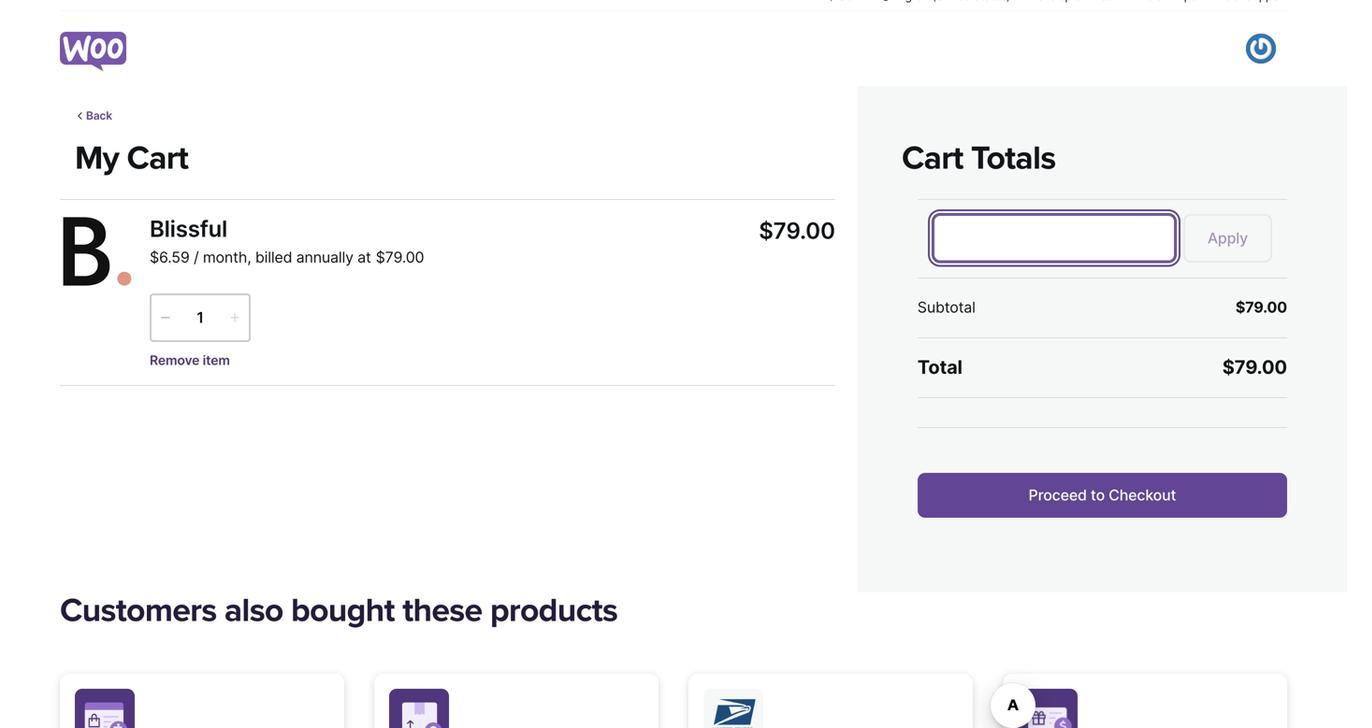 Task type: describe. For each thing, give the bounding box(es) containing it.
these
[[403, 591, 482, 631]]

apply
[[1208, 229, 1248, 248]]

back
[[86, 109, 112, 123]]

/
[[194, 248, 199, 267]]

my cart
[[75, 138, 188, 178]]

checkout
[[1109, 487, 1176, 505]]

products
[[490, 591, 618, 631]]

subtotal
[[918, 299, 976, 317]]

$6.59
[[150, 248, 190, 267]]

$79.00 inside blissful $6.59 / month, billed annually at $79.00
[[376, 248, 424, 267]]

2 cart from the left
[[902, 138, 963, 178]]

item
[[203, 353, 230, 369]]

open account menu image
[[1246, 34, 1276, 64]]

annually
[[296, 248, 354, 267]]

＋
[[228, 310, 242, 326]]

blissful image
[[60, 214, 135, 289]]

month,
[[203, 248, 251, 267]]

cart totals
[[902, 138, 1056, 178]]

to
[[1091, 487, 1105, 505]]

also
[[224, 591, 283, 631]]

Quantity of Blissful in your cart. number field
[[180, 296, 221, 340]]

bought
[[291, 591, 395, 631]]

remove item
[[150, 353, 230, 369]]



Task type: locate. For each thing, give the bounding box(es) containing it.
$79.00
[[759, 217, 835, 245], [376, 248, 424, 267], [1236, 299, 1288, 317], [1223, 356, 1288, 379]]

totals
[[971, 138, 1056, 178]]

customers also bought these products
[[60, 591, 618, 631]]

Enter code text field
[[933, 214, 1176, 263]]

back link
[[75, 109, 1273, 124]]

＋ button
[[221, 296, 249, 340]]

1 horizontal spatial cart
[[902, 138, 963, 178]]

remove
[[150, 353, 200, 369]]

total
[[918, 356, 963, 379]]

proceed
[[1029, 487, 1087, 505]]

my
[[75, 138, 119, 178]]

apply button
[[1184, 214, 1273, 263]]

－ button
[[152, 296, 180, 340]]

－
[[159, 310, 172, 326]]

at
[[358, 248, 371, 267]]

cart
[[127, 138, 188, 178], [902, 138, 963, 178]]

remove item button
[[150, 351, 230, 370]]

cart right "my"
[[127, 138, 188, 178]]

customers
[[60, 591, 217, 631]]

blissful link
[[150, 214, 228, 244]]

1 cart from the left
[[127, 138, 188, 178]]

blissful $6.59 / month, billed annually at $79.00
[[150, 215, 424, 267]]

blissful
[[150, 215, 228, 243]]

proceed to checkout
[[1029, 487, 1176, 505]]

proceed to checkout link
[[918, 474, 1288, 518]]

cart left totals
[[902, 138, 963, 178]]

billed
[[255, 248, 292, 267]]

0 horizontal spatial cart
[[127, 138, 188, 178]]



Task type: vqa. For each thing, say whether or not it's contained in the screenshot.
the Blissful
yes



